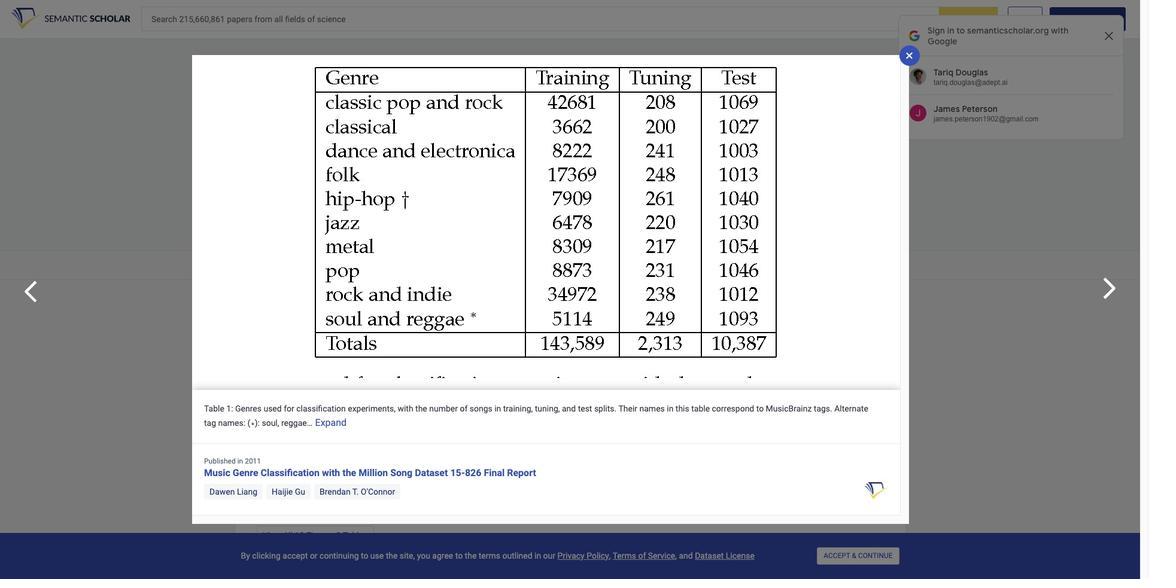 Task type: describe. For each thing, give the bounding box(es) containing it.
terms
[[613, 551, 636, 561]]

of right 'terms'
[[638, 551, 646, 561]]

ee.columbia.edu
[[256, 212, 318, 222]]

of inside banner
[[307, 14, 315, 24]]

report inside published in  2011 music genre classification with the million song dataset 15-826 final report
[[507, 468, 536, 479]]

with inside this course project focuses on large-scale data mining of music information with the recently released million song dataset, which consists of 1http://labrosa.ee.columbia.edu/millionsong/
[[590, 152, 608, 163]]

figures and tables link
[[235, 251, 402, 280]]

semantic scholar image
[[864, 483, 888, 500]]

number
[[429, 404, 458, 414]]

science
[[317, 14, 346, 24]]

large-
[[397, 152, 421, 163]]

search 215,660,861 papers from all fields of science
[[151, 14, 346, 24]]

paper
[[422, 328, 454, 343]]

in right the names
[[667, 404, 674, 414]]

banner containing search
[[0, 0, 1140, 39]]

music genre classification with the million song dataset 15-826 final report main content
[[0, 38, 1140, 579]]

experiments,
[[348, 404, 396, 414]]

2011 inside music genre classification with the million song dataset 15-826 final report main content
[[419, 132, 435, 141]]

21 references link
[[570, 251, 738, 280]]

this inside music genre classification with the million song dataset 15-826 final report main content
[[397, 328, 419, 343]]

1 vertical spatial brendan t. o'connor link
[[314, 484, 401, 500]]

citations down background citations link at the right of page
[[782, 151, 815, 160]]

by
[[241, 551, 250, 561]]

for
[[284, 404, 294, 414]]

view all 10 figures & tables button
[[256, 526, 374, 545]]

fields
[[285, 14, 305, 24]]

course
[[284, 152, 313, 163]]

continuing
[[320, 551, 359, 561]]

tables inside button
[[343, 531, 368, 541]]

final inside "music genre classification with the million song dataset 15-826 final report"
[[362, 107, 406, 130]]

svg image
[[979, 15, 987, 23]]

sign in
[[1014, 15, 1036, 23]]

outlined
[[502, 551, 532, 561]]

consists
[[393, 166, 429, 178]]

create free account
[[1056, 15, 1120, 23]]

2 horizontal spatial dataset
[[695, 551, 724, 561]]

none search field inside banner
[[141, 7, 998, 31]]

in right songs
[[495, 404, 501, 414]]

on
[[384, 152, 395, 163]]

4 citations
[[747, 107, 805, 122]]

& inside button
[[336, 531, 341, 541]]

figures for figures and tables from this paper
[[256, 328, 299, 343]]

brendan for brendan t. o'connor link to the top
[[311, 132, 338, 141]]

you
[[417, 551, 430, 561]]

library
[[376, 212, 402, 221]]

this
[[264, 152, 282, 163]]

21
[[627, 260, 637, 270]]

scale
[[421, 152, 443, 163]]

license
[[726, 551, 755, 561]]

music
[[510, 152, 535, 163]]

song inside "music genre classification with the million song dataset 15-826 final report"
[[611, 88, 654, 111]]

dataset inside published in  2011 music genre classification with the million song dataset 15-826 final report
[[415, 468, 448, 479]]

background citations link
[[747, 136, 827, 149]]

privacy
[[558, 551, 585, 561]]

dataset license link
[[695, 551, 755, 561]]

tables for figures and tables from this paper
[[327, 328, 364, 343]]

826 inside published in  2011 music genre classification with the million song dataset 15-826 final report
[[465, 468, 482, 479]]

test
[[578, 404, 592, 414]]

accept
[[283, 551, 308, 561]]

share
[[883, 72, 905, 82]]

music inside "music genre classification with the million song dataset 15-826 final report"
[[235, 88, 289, 111]]

the inside the table 1: genres used for classification experiments, with the number of songs in training, tuning, and test splits. their names in this table correspond to musicbrainz tags. alternate tag names: (∗): soul, reggae…
[[415, 404, 427, 414]]

tuning,
[[535, 404, 560, 414]]

free
[[1078, 15, 1092, 23]]

in
[[1030, 15, 1036, 23]]

citations down highly influential citations link
[[794, 138, 827, 147]]

from for tables
[[367, 328, 394, 343]]

names
[[640, 404, 665, 414]]

figures carousel dialog
[[172, 46, 968, 524]]

save to library
[[347, 212, 402, 221]]

account
[[1094, 15, 1120, 23]]

published for published 2011
[[385, 132, 417, 141]]

t. for the bottommost brendan t. o'connor link
[[352, 487, 359, 497]]

terms of service link
[[613, 551, 675, 561]]

to inside save to library button
[[367, 212, 374, 221]]

continue
[[858, 552, 893, 560]]

gu
[[295, 487, 305, 497]]

million inside published in  2011 music genre classification with the million song dataset 15-826 final report
[[359, 468, 388, 479]]

musicbrainz
[[766, 404, 812, 414]]

sign in button
[[1008, 7, 1042, 32]]

classification inside "music genre classification with the million song dataset 15-826 final report"
[[347, 88, 464, 111]]

save
[[347, 212, 365, 221]]

& inside 'button'
[[852, 552, 857, 560]]

accept & continue button
[[817, 548, 899, 565]]

search for search 215,660,861 papers from all fields of science
[[151, 14, 177, 24]]

project
[[316, 152, 345, 163]]

search button
[[939, 7, 998, 31]]

of left music
[[498, 152, 507, 163]]

genres
[[235, 404, 262, 414]]

sign
[[1014, 15, 1028, 23]]

the inside "music genre classification with the million song dataset 15-826 final report"
[[512, 88, 539, 111]]

terms
[[479, 551, 500, 561]]

share button
[[869, 71, 905, 84]]

create
[[1056, 15, 1076, 23]]

highly influential citations link
[[747, 123, 845, 136]]

in left our
[[535, 551, 541, 561]]

expand button
[[315, 416, 347, 431]]

their
[[619, 404, 637, 414]]

songs
[[470, 404, 492, 414]]

published for published in  2011 music genre classification with the million song dataset 15-826 final report
[[204, 458, 236, 466]]

o'connor for the bottommost brendan t. o'connor link
[[361, 487, 395, 497]]

by clicking accept or continuing to use the site, you agree to the terms outlined in our privacy policy , terms of service , and dataset license
[[241, 551, 755, 561]]

table
[[691, 404, 710, 414]]

use
[[370, 551, 384, 561]]

21 references
[[627, 260, 681, 270]]



Task type: locate. For each thing, give the bounding box(es) containing it.
1 vertical spatial published
[[204, 458, 236, 466]]

song inside this course project focuses on large-scale data mining of music information with the recently released million song dataset, which consists of 1http://labrosa.ee.columbia.edu/millionsong/
[[304, 166, 326, 178]]

o'connor inside music genre classification with the million song dataset 15-826 final report main content
[[346, 132, 376, 141]]

brendan t. o'connor up the 'project'
[[311, 132, 376, 141]]

0 vertical spatial final
[[362, 107, 406, 130]]

2011
[[419, 132, 435, 141], [245, 458, 261, 466]]

this left paper
[[397, 328, 419, 343]]

1 vertical spatial song
[[304, 166, 326, 178]]

million inside "music genre classification with the million song dataset 15-826 final report"
[[544, 88, 607, 111]]

alternate
[[835, 404, 868, 414]]

1http://labrosa.ee.columbia.edu/millionsong/
[[443, 166, 636, 178]]

1 horizontal spatial published
[[385, 132, 417, 141]]

,
[[609, 551, 611, 561], [675, 551, 677, 561]]

0 horizontal spatial search
[[151, 14, 177, 24]]

0 vertical spatial published
[[385, 132, 417, 141]]

o'connor down music genre classification with the million song dataset 15-826 final report link
[[361, 487, 395, 497]]

0 horizontal spatial ,
[[609, 551, 611, 561]]

brendan t. o'connor for the bottommost brendan t. o'connor link
[[320, 487, 395, 497]]

0 horizontal spatial classification
[[261, 468, 320, 479]]

0 horizontal spatial genre
[[233, 468, 258, 479]]

ee.columbia.edu link
[[228, 208, 329, 226]]

2 vertical spatial figures
[[306, 531, 334, 541]]

to inside the table 1: genres used for classification experiments, with the number of songs in training, tuning, and test splits. their names in this table correspond to musicbrainz tags. alternate tag names: (∗): soul, reggae…
[[756, 404, 764, 414]]

classification
[[347, 88, 464, 111], [261, 468, 320, 479]]

table
[[204, 404, 224, 414]]

1 vertical spatial from
[[367, 328, 394, 343]]

2 vertical spatial song
[[390, 468, 413, 479]]

genre inside published in  2011 music genre classification with the million song dataset 15-826 final report
[[233, 468, 258, 479]]

2 horizontal spatial song
[[611, 88, 654, 111]]

the down expand button
[[342, 468, 356, 479]]

and
[[313, 260, 327, 270], [302, 328, 324, 343], [562, 404, 576, 414], [679, 551, 693, 561]]

10
[[295, 531, 304, 541]]

& up "continuing"
[[336, 531, 341, 541]]

dataset inside "music genre classification with the million song dataset 15-826 final report"
[[235, 107, 299, 130]]

the right use
[[386, 551, 398, 561]]

published inside published in  2011 music genre classification with the million song dataset 15-826 final report
[[204, 458, 236, 466]]

1 horizontal spatial 826
[[465, 468, 482, 479]]

brendan t. o'connor inside music genre classification with the million song dataset 15-826 final report main content
[[311, 132, 376, 141]]

figures and tables
[[283, 260, 354, 270]]

table 1: genres used for classification experiments, with the number of songs in training, tuning, and test splits. their names in this table correspond to musicbrainz tags. alternate tag names: (∗): soul, reggae…
[[204, 404, 868, 428]]

1 horizontal spatial dataset
[[415, 468, 448, 479]]

to left use
[[361, 551, 368, 561]]

music inside published in  2011 music genre classification with the million song dataset 15-826 final report
[[204, 468, 230, 479]]

the left the number
[[415, 404, 427, 414]]

released
[[235, 166, 271, 178]]

information
[[538, 152, 587, 163]]

0 vertical spatial 826
[[328, 107, 358, 130]]

0 horizontal spatial &
[[336, 531, 341, 541]]

in up dawen liang link
[[237, 458, 243, 466]]

agree
[[432, 551, 453, 561]]

from
[[255, 14, 272, 24], [367, 328, 394, 343]]

and inside the table 1: genres used for classification experiments, with the number of songs in training, tuning, and test splits. their names in this table correspond to musicbrainz tags. alternate tag names: (∗): soul, reggae…
[[562, 404, 576, 414]]

from inside music genre classification with the million song dataset 15-826 final report main content
[[367, 328, 394, 343]]

0 vertical spatial dataset
[[235, 107, 299, 130]]

1 vertical spatial genre
[[233, 468, 258, 479]]

liang
[[237, 487, 257, 497]]

references
[[639, 260, 681, 270]]

report inside "music genre classification with the million song dataset 15-826 final report"
[[411, 107, 468, 130]]

1 horizontal spatial 15-
[[450, 468, 465, 479]]

classification up 'published 2011'
[[347, 88, 464, 111]]

brendan inside figures carousel dialog
[[320, 487, 351, 497]]

privacy policy link
[[558, 551, 609, 561]]

song inside published in  2011 music genre classification with the million song dataset 15-826 final report
[[390, 468, 413, 479]]

o'connor up focuses
[[346, 132, 376, 141]]

training,
[[503, 404, 533, 414]]

brendan t. o'connor link
[[311, 132, 376, 141], [314, 484, 401, 500]]

brendan t. o'connor for brendan t. o'connor link to the top
[[311, 132, 376, 141]]

1 horizontal spatial from
[[367, 328, 394, 343]]

1 vertical spatial tables
[[327, 328, 364, 343]]

names:
[[218, 419, 245, 428]]

dataset,
[[328, 166, 363, 178]]

0 vertical spatial classification
[[347, 88, 464, 111]]

1 vertical spatial million
[[274, 166, 302, 178]]

banner
[[0, 0, 1140, 39]]

, left 'terms'
[[609, 551, 611, 561]]

classification up haijie gu
[[261, 468, 320, 479]]

figures and tables from this paper
[[256, 328, 454, 343]]

0 vertical spatial t.
[[339, 132, 345, 141]]

to right save
[[367, 212, 374, 221]]

music genre classification with the million song dataset 15-826 final report
[[235, 88, 654, 130]]

4
[[747, 107, 754, 122]]

t. for brendan t. o'connor link to the top
[[339, 132, 345, 141]]

brendan t. o'connor down music genre classification with the million song dataset 15-826 final report link
[[320, 487, 395, 497]]

the inside this course project focuses on large-scale data mining of music information with the recently released million song dataset, which consists of 1http://labrosa.ee.columbia.edu/millionsong/
[[610, 152, 623, 163]]

search left svg icon
[[950, 14, 975, 23]]

focuses
[[347, 152, 382, 163]]

826
[[328, 107, 358, 130], [465, 468, 482, 479]]

1 vertical spatial classification
[[261, 468, 320, 479]]

influential
[[773, 124, 809, 134]]

215,660,861
[[179, 14, 225, 24]]

t. inside music genre classification with the million song dataset 15-826 final report main content
[[339, 132, 345, 141]]

0 horizontal spatial 2011
[[245, 458, 261, 466]]

figures for figures and tables
[[283, 260, 311, 270]]

2 vertical spatial million
[[359, 468, 388, 479]]

site,
[[400, 551, 415, 561]]

the up music
[[512, 88, 539, 111]]

0 vertical spatial this
[[397, 328, 419, 343]]

0 vertical spatial million
[[544, 88, 607, 111]]

0 horizontal spatial this
[[397, 328, 419, 343]]

1 vertical spatial 826
[[465, 468, 482, 479]]

2011 inside published in  2011 music genre classification with the million song dataset 15-826 final report
[[245, 458, 261, 466]]

0 vertical spatial figures
[[283, 260, 311, 270]]

1 horizontal spatial music
[[235, 88, 289, 111]]

the inside published in  2011 music genre classification with the million song dataset 15-826 final report
[[342, 468, 356, 479]]

none search field containing search
[[141, 7, 998, 31]]

0 vertical spatial brendan t. o'connor
[[311, 132, 376, 141]]

genre up the 'project'
[[293, 88, 343, 111]]

0 horizontal spatial dataset
[[235, 107, 299, 130]]

15-
[[303, 107, 328, 130], [450, 468, 465, 479]]

t. inside figures carousel dialog
[[352, 487, 359, 497]]

to right correspond
[[756, 404, 764, 414]]

homepage image
[[11, 8, 130, 29]]

0 horizontal spatial t.
[[339, 132, 345, 141]]

tables for figures and tables
[[329, 260, 354, 270]]

0 vertical spatial genre
[[293, 88, 343, 111]]

all
[[283, 531, 293, 541]]

brendan t. o'connor link up the 'project'
[[311, 132, 376, 141]]

this left "table" on the bottom right
[[676, 404, 689, 414]]

0 vertical spatial tables
[[329, 260, 354, 270]]

haijie
[[272, 487, 293, 497]]

0 vertical spatial o'connor
[[346, 132, 376, 141]]

0 vertical spatial song
[[611, 88, 654, 111]]

published up large-
[[385, 132, 417, 141]]

0 vertical spatial from
[[255, 14, 272, 24]]

accept
[[824, 552, 850, 560]]

of right fields
[[307, 14, 315, 24]]

mining
[[467, 152, 496, 163]]

soul,
[[262, 419, 279, 428]]

genre
[[293, 88, 343, 111], [233, 468, 258, 479]]

1 , from the left
[[609, 551, 611, 561]]

0 horizontal spatial song
[[304, 166, 326, 178]]

in inside published in  2011 music genre classification with the million song dataset 15-826 final report
[[237, 458, 243, 466]]

0 horizontal spatial report
[[411, 107, 468, 130]]

dataset
[[235, 107, 299, 130], [415, 468, 448, 479], [695, 551, 724, 561]]

brendan up the 'project'
[[311, 132, 338, 141]]

1 horizontal spatial report
[[507, 468, 536, 479]]

svg image
[[905, 51, 915, 61]]

0 vertical spatial music
[[235, 88, 289, 111]]

expand
[[315, 417, 347, 429]]

, left dataset license link
[[675, 551, 677, 561]]

with inside the table 1: genres used for classification experiments, with the number of songs in training, tuning, and test splits. their names in this table correspond to musicbrainz tags. alternate tag names: (∗): soul, reggae…
[[398, 404, 413, 414]]

1 horizontal spatial this
[[676, 404, 689, 414]]

0 horizontal spatial 826
[[328, 107, 358, 130]]

published 2011
[[385, 132, 435, 141]]

from inside search field
[[255, 14, 272, 24]]

view
[[263, 531, 281, 541]]

0 horizontal spatial from
[[255, 14, 272, 24]]

0 vertical spatial brendan
[[311, 132, 338, 141]]

0 vertical spatial 15-
[[303, 107, 328, 130]]

tags.
[[814, 404, 832, 414]]

with inside "music genre classification with the million song dataset 15-826 final report"
[[468, 88, 508, 111]]

o'connor
[[346, 132, 376, 141], [361, 487, 395, 497]]

dawen
[[209, 487, 235, 497]]

classification
[[296, 404, 346, 414]]

classification inside published in  2011 music genre classification with the million song dataset 15-826 final report
[[261, 468, 320, 479]]

(∗):
[[248, 419, 260, 428]]

genre inside "music genre classification with the million song dataset 15-826 final report"
[[293, 88, 343, 111]]

policy
[[587, 551, 609, 561]]

or
[[310, 551, 318, 561]]

t. up the 'project'
[[339, 132, 345, 141]]

2 horizontal spatial million
[[544, 88, 607, 111]]

1 horizontal spatial genre
[[293, 88, 343, 111]]

search for search
[[950, 14, 975, 23]]

1 horizontal spatial 2011
[[419, 132, 435, 141]]

used
[[264, 404, 282, 414]]

2 , from the left
[[675, 551, 677, 561]]

1 vertical spatial this
[[676, 404, 689, 414]]

0 vertical spatial &
[[336, 531, 341, 541]]

1 vertical spatial final
[[484, 468, 505, 479]]

1 vertical spatial brendan
[[320, 487, 351, 497]]

1 horizontal spatial t.
[[352, 487, 359, 497]]

search left "215,660,861"
[[151, 14, 177, 24]]

tag
[[204, 419, 216, 428]]

search
[[950, 14, 975, 23], [151, 14, 177, 24]]

citations up 'influential'
[[757, 107, 805, 122]]

2 vertical spatial tables
[[343, 531, 368, 541]]

1 vertical spatial figures
[[256, 328, 299, 343]]

2011 up liang
[[245, 458, 261, 466]]

None search field
[[141, 7, 998, 31]]

genre up liang
[[233, 468, 258, 479]]

million inside this course project focuses on large-scale data mining of music information with the recently released million song dataset, which consists of 1http://labrosa.ee.columbia.edu/millionsong/
[[274, 166, 302, 178]]

1 horizontal spatial song
[[390, 468, 413, 479]]

figures inside button
[[306, 531, 334, 541]]

brendan inside music genre classification with the million song dataset 15-826 final report main content
[[311, 132, 338, 141]]

826 inside "music genre classification with the million song dataset 15-826 final report"
[[328, 107, 358, 130]]

1 vertical spatial t.
[[352, 487, 359, 497]]

brendan right gu
[[320, 487, 351, 497]]

from left paper
[[367, 328, 394, 343]]

1 vertical spatial 15-
[[450, 468, 465, 479]]

0 horizontal spatial music
[[204, 468, 230, 479]]

background
[[747, 138, 792, 147]]

published inside music genre classification with the million song dataset 15-826 final report main content
[[385, 132, 417, 141]]

report up 'published 2011'
[[411, 107, 468, 130]]

0 vertical spatial brendan t. o'connor link
[[311, 132, 376, 141]]

data
[[446, 152, 465, 163]]

of inside the table 1: genres used for classification experiments, with the number of songs in training, tuning, and test splits. their names in this table correspond to musicbrainz tags. alternate tag names: (∗): soul, reggae…
[[460, 404, 468, 414]]

1 vertical spatial dataset
[[415, 468, 448, 479]]

1 vertical spatial report
[[507, 468, 536, 479]]

1 horizontal spatial ,
[[675, 551, 677, 561]]

our
[[543, 551, 555, 561]]

music up this
[[235, 88, 289, 111]]

0 vertical spatial 2011
[[419, 132, 435, 141]]

with
[[468, 88, 508, 111], [590, 152, 608, 163], [398, 404, 413, 414], [322, 468, 340, 479]]

1 horizontal spatial million
[[359, 468, 388, 479]]

1 horizontal spatial search
[[950, 14, 975, 23]]

search inside button
[[950, 14, 975, 23]]

with inside published in  2011 music genre classification with the million song dataset 15-826 final report
[[322, 468, 340, 479]]

o'connor for brendan t. o'connor link to the top
[[346, 132, 376, 141]]

to right agree
[[455, 551, 463, 561]]

the left terms
[[465, 551, 477, 561]]

this course project focuses on large-scale data mining of music information with the recently released million song dataset, which consists of 1http://labrosa.ee.columbia.edu/millionsong/
[[235, 152, 659, 178]]

clicking
[[252, 551, 281, 561]]

report down the table 1: genres used for classification experiments, with the number of songs in training, tuning, and test splits. their names in this table correspond to musicbrainz tags. alternate tag names: (∗): soul, reggae…
[[507, 468, 536, 479]]

2011 up scale
[[419, 132, 435, 141]]

music genre classification with the million song dataset 15-826 final report link
[[204, 468, 536, 479]]

1 horizontal spatial final
[[484, 468, 505, 479]]

2 search from the left
[[151, 14, 177, 24]]

from for papers
[[255, 14, 272, 24]]

accept & continue
[[824, 552, 893, 560]]

methods citations link
[[747, 149, 815, 162]]

o'connor inside figures carousel dialog
[[361, 487, 395, 497]]

of left songs
[[460, 404, 468, 414]]

1 vertical spatial brendan t. o'connor
[[320, 487, 395, 497]]

0 horizontal spatial million
[[274, 166, 302, 178]]

brendan t. o'connor link down music genre classification with the million song dataset 15-826 final report link
[[314, 484, 401, 500]]

1 vertical spatial music
[[204, 468, 230, 479]]

published
[[385, 132, 417, 141], [204, 458, 236, 466]]

dawen liang link
[[204, 484, 263, 500]]

0 horizontal spatial published
[[204, 458, 236, 466]]

music up dawen
[[204, 468, 230, 479]]

citations right 'influential'
[[811, 124, 845, 134]]

t. down music genre classification with the million song dataset 15-826 final report link
[[352, 487, 359, 497]]

from left all
[[255, 14, 272, 24]]

report
[[411, 107, 468, 130], [507, 468, 536, 479]]

1 vertical spatial 2011
[[245, 458, 261, 466]]

15- inside published in  2011 music genre classification with the million song dataset 15-826 final report
[[450, 468, 465, 479]]

brendan
[[311, 132, 338, 141], [320, 487, 351, 497]]

1 horizontal spatial &
[[852, 552, 857, 560]]

0 vertical spatial report
[[411, 107, 468, 130]]

final inside published in  2011 music genre classification with the million song dataset 15-826 final report
[[484, 468, 505, 479]]

haijie gu
[[272, 487, 305, 497]]

15- inside "music genre classification with the million song dataset 15-826 final report"
[[303, 107, 328, 130]]

1 search from the left
[[950, 14, 975, 23]]

this inside the table 1: genres used for classification experiments, with the number of songs in training, tuning, and test splits. their names in this table correspond to musicbrainz tags. alternate tag names: (∗): soul, reggae…
[[676, 404, 689, 414]]

0 horizontal spatial final
[[362, 107, 406, 130]]

2 vertical spatial dataset
[[695, 551, 724, 561]]

1 vertical spatial &
[[852, 552, 857, 560]]

brendan for the bottommost brendan t. o'connor link
[[320, 487, 351, 497]]

splits.
[[594, 404, 617, 414]]

save to library button
[[337, 208, 402, 226]]

1 horizontal spatial classification
[[347, 88, 464, 111]]

haijie gu link
[[266, 484, 311, 500]]

1 vertical spatial o'connor
[[361, 487, 395, 497]]

dawen liang
[[209, 487, 257, 497]]

brendan t. o'connor inside figures carousel dialog
[[320, 487, 395, 497]]

highly influential citations background citations methods citations
[[747, 124, 845, 160]]

the left 'recently'
[[610, 152, 623, 163]]

published up dawen
[[204, 458, 236, 466]]

& right accept
[[852, 552, 857, 560]]

of down scale
[[432, 166, 440, 178]]

0 horizontal spatial 15-
[[303, 107, 328, 130]]



Task type: vqa. For each thing, say whether or not it's contained in the screenshot.
terms of service link
yes



